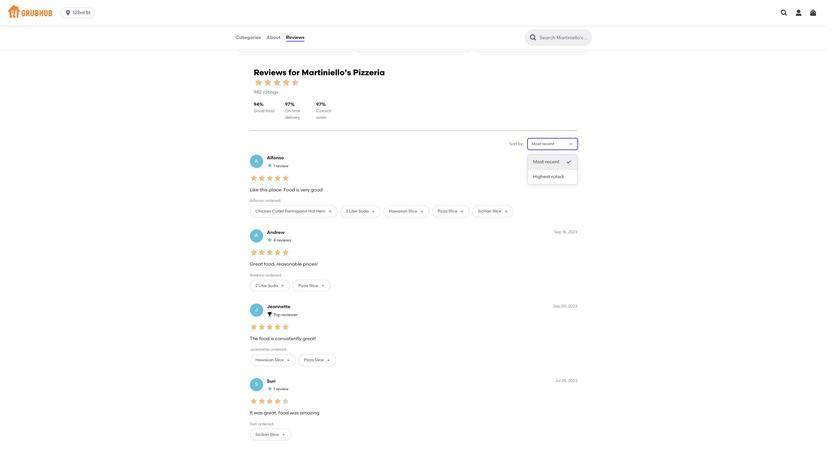 Task type: describe. For each thing, give the bounding box(es) containing it.
plus icon image for the food is consistently great! the pizza slice button
[[327, 359, 331, 363]]

the food is consistently great!
[[250, 336, 316, 342]]

2 svg image from the left
[[795, 9, 803, 17]]

0 horizontal spatial 2 liter soda
[[256, 284, 278, 288]]

982 ratings
[[254, 90, 279, 95]]

97 on time delivery
[[285, 102, 300, 120]]

97 correct order
[[316, 102, 331, 120]]

hawaiian for the left hawaiian slice button
[[256, 358, 274, 363]]

a for andrew
[[255, 233, 258, 239]]

time
[[292, 109, 300, 113]]

highest
[[533, 174, 550, 180]]

pizza slice button for great food, reasonable prices!
[[293, 280, 330, 292]]

highest rated
[[533, 174, 564, 180]]

reviewer
[[282, 313, 298, 317]]

suri for suri
[[267, 379, 276, 384]]

4 reviews
[[274, 238, 291, 243]]

1 review for alfonso
[[274, 164, 288, 168]]

min for 30–40 min 4.11 mi
[[258, 26, 265, 30]]

0 horizontal spatial sicilian slice button
[[250, 429, 291, 441]]

hero
[[316, 209, 326, 214]]

0 vertical spatial most recent
[[532, 142, 555, 146]]

0 vertical spatial sicilian slice
[[478, 209, 502, 214]]

jul 25, 2023
[[555, 379, 578, 383]]

4
[[274, 238, 276, 243]]

not for gyro
[[428, 26, 435, 30]]

st
[[86, 10, 90, 16]]

recent inside field
[[542, 142, 555, 146]]

martiniello's
[[302, 68, 351, 77]]

jeannette for jeannette
[[267, 304, 291, 310]]

15–25 min
[[363, 26, 382, 30]]

subscription pass image for chinese
[[481, 17, 488, 23]]

1 horizontal spatial liter
[[349, 209, 358, 214]]

chicken cutlet parmigiana hot hero button
[[250, 206, 338, 218]]

andrew ordered:
[[250, 273, 282, 278]]

most recent inside option
[[533, 159, 560, 165]]

amazing
[[300, 411, 320, 416]]

hot
[[308, 209, 315, 214]]

0 horizontal spatial sicilian
[[256, 433, 269, 437]]

most inside field
[[532, 142, 541, 146]]

most inside option
[[533, 159, 544, 165]]

andrew for andrew ordered:
[[250, 273, 265, 278]]

subscription pass image
[[245, 17, 252, 23]]

1 horizontal spatial 2 liter soda button
[[340, 206, 381, 218]]

30–40
[[245, 26, 257, 30]]

0 horizontal spatial soda
[[268, 284, 278, 288]]

94
[[254, 102, 259, 107]]

plus icon image for chicken cutlet parmigiana hot hero button
[[328, 210, 332, 214]]

30–40 min 4.11 mi
[[245, 26, 265, 36]]

gyro
[[372, 17, 382, 22]]

2 was from the left
[[290, 411, 299, 416]]

correct
[[316, 109, 331, 113]]

pizza slice for prices!
[[299, 284, 318, 288]]

1 horizontal spatial svg image
[[810, 9, 818, 17]]

the
[[250, 336, 258, 342]]

delivery
[[285, 115, 300, 120]]

for
[[289, 68, 300, 77]]

Sort by: field
[[532, 141, 555, 147]]

0 horizontal spatial hawaiian slice button
[[250, 355, 296, 367]]

pizza for the top the pizza slice button
[[438, 209, 448, 214]]

about button
[[266, 26, 281, 50]]

ordered: for place.
[[265, 199, 281, 203]]

food inside 94 good food
[[266, 109, 274, 113]]

closed
[[481, 26, 494, 30]]

place.
[[269, 187, 283, 193]]

0 horizontal spatial is
[[271, 336, 274, 342]]

1 horizontal spatial 2 liter soda
[[346, 209, 369, 214]]

15–25
[[363, 26, 374, 30]]

hawaiian for topmost hawaiian slice button
[[389, 209, 408, 214]]

great
[[250, 262, 263, 267]]

great!
[[303, 336, 316, 342]]

sep 16, 2023
[[554, 230, 578, 234]]

main navigation navigation
[[0, 0, 827, 26]]

a for alfonso
[[255, 159, 258, 164]]

min for 15–25 min
[[375, 26, 382, 30]]

it
[[250, 411, 253, 416]]

sep for great food, reasonable prices!
[[554, 230, 562, 234]]

1 horizontal spatial sicilian
[[478, 209, 492, 214]]

plus icon image for the leftmost 'sicilian slice' button
[[282, 433, 286, 437]]

ordered: for is
[[271, 348, 287, 352]]

0 vertical spatial pizza slice button
[[432, 206, 470, 218]]

1 svg image from the left
[[781, 9, 788, 17]]

plus icon image for the top the pizza slice button
[[460, 210, 464, 214]]

ago
[[570, 155, 578, 160]]

reasonable
[[277, 262, 302, 267]]

like this place. food is very good
[[250, 187, 323, 193]]

sep 05, 2023
[[553, 304, 578, 309]]

jeannette for jeannette ordered:
[[250, 348, 270, 352]]

recent inside option
[[545, 159, 560, 165]]

pizza for the food is consistently great! the pizza slice button
[[304, 358, 314, 363]]

ratings for gyro
[[451, 26, 464, 30]]

trophy icon image
[[267, 312, 272, 317]]

sort
[[510, 142, 517, 146]]

rated
[[552, 174, 564, 180]]

1 vertical spatial sicilian slice
[[256, 433, 279, 437]]

alfonso ordered:
[[250, 199, 281, 203]]

good
[[254, 109, 265, 113]]

food,
[[264, 262, 276, 267]]

great,
[[264, 411, 277, 416]]

not enough ratings for gyro
[[428, 26, 464, 30]]

123rd
[[73, 10, 85, 16]]

0 vertical spatial soda
[[359, 209, 369, 214]]

pizza for great food, reasonable prices!'s the pizza slice button
[[299, 284, 308, 288]]

ratings for chinese
[[569, 26, 583, 30]]

parmigiana
[[285, 209, 308, 214]]

123rd st button
[[60, 8, 97, 18]]

0 vertical spatial 1
[[557, 155, 558, 160]]

hawaiian slice for the left hawaiian slice button
[[256, 358, 284, 363]]

94 good food
[[254, 102, 274, 113]]

most recent option
[[528, 155, 578, 170]]

reviews button
[[286, 26, 305, 50]]

chicken
[[256, 209, 271, 214]]

0 horizontal spatial ratings
[[263, 90, 279, 95]]

ordered: for reasonable
[[266, 273, 282, 278]]

on
[[285, 109, 291, 113]]

05,
[[562, 304, 567, 309]]

good
[[311, 187, 323, 193]]

2023 for was
[[568, 379, 578, 383]]

review for alfonso
[[276, 164, 288, 168]]

review for suri
[[276, 387, 288, 392]]

1 for like this place. food is very good
[[274, 164, 275, 168]]

25,
[[562, 379, 567, 383]]



Task type: vqa. For each thing, say whether or not it's contained in the screenshot.
restaurants
no



Task type: locate. For each thing, give the bounding box(es) containing it.
check icon image
[[566, 159, 572, 166]]

recent
[[542, 142, 555, 146], [545, 159, 560, 165]]

subscription pass image up 15–25
[[363, 17, 370, 23]]

not up the search martiniello's pizzeria search box
[[546, 26, 553, 30]]

1 vertical spatial 1
[[274, 164, 275, 168]]

1 vertical spatial soda
[[268, 284, 278, 288]]

jeannette down the
[[250, 348, 270, 352]]

2023 right 25,
[[568, 379, 578, 383]]

recent up most recent option
[[542, 142, 555, 146]]

2023 right the 16, on the bottom
[[568, 230, 578, 234]]

0 vertical spatial alfonso
[[267, 155, 284, 161]]

subscription pass image up "closed"
[[481, 17, 488, 23]]

2 right hero at the top left of the page
[[346, 209, 348, 214]]

2 not from the left
[[546, 26, 553, 30]]

svg image
[[810, 9, 818, 17], [65, 10, 71, 16]]

jul
[[555, 379, 561, 383]]

1 horizontal spatial min
[[375, 26, 382, 30]]

plus icon image for great food, reasonable prices!'s the pizza slice button
[[321, 284, 325, 288]]

1 horizontal spatial was
[[290, 411, 299, 416]]

plus icon image for the rightmost 2 liter soda button
[[371, 210, 375, 214]]

suri
[[267, 379, 276, 384], [250, 422, 257, 427]]

0 vertical spatial suri
[[267, 379, 276, 384]]

a
[[255, 159, 258, 164], [255, 233, 258, 239]]

alfonso up place.
[[267, 155, 284, 161]]

1 was from the left
[[254, 411, 263, 416]]

most right by:
[[532, 142, 541, 146]]

ratings right 982
[[263, 90, 279, 95]]

chinese
[[490, 17, 506, 22]]

0 horizontal spatial 2 liter soda button
[[250, 280, 290, 292]]

1 horizontal spatial hawaiian
[[389, 209, 408, 214]]

most recent
[[532, 142, 555, 146], [533, 159, 560, 165]]

hawaiian slice for topmost hawaiian slice button
[[389, 209, 417, 214]]

min
[[258, 26, 265, 30], [375, 26, 382, 30]]

plus icon image for the leftmost 2 liter soda button
[[281, 284, 285, 288]]

1 vertical spatial sicilian
[[256, 433, 269, 437]]

andrew down great
[[250, 273, 265, 278]]

svg image
[[781, 9, 788, 17], [795, 9, 803, 17]]

ratings left "closed"
[[451, 26, 464, 30]]

pizza slice for consistently
[[304, 358, 324, 363]]

jeannette up top on the bottom of the page
[[267, 304, 291, 310]]

97 inside 97 correct order
[[316, 102, 322, 107]]

liter
[[349, 209, 358, 214], [259, 284, 267, 288]]

hawaiian
[[389, 209, 408, 214], [256, 358, 274, 363]]

1
[[557, 155, 558, 160], [274, 164, 275, 168], [274, 387, 275, 392]]

1 vertical spatial most
[[533, 159, 544, 165]]

a up like on the top of page
[[255, 159, 258, 164]]

suri ordered:
[[250, 422, 274, 427]]

was
[[254, 411, 263, 416], [290, 411, 299, 416]]

1 min from the left
[[258, 26, 265, 30]]

123rd st
[[73, 10, 90, 16]]

sicilian
[[478, 209, 492, 214], [256, 433, 269, 437]]

2023
[[568, 230, 578, 234], [568, 304, 578, 309], [568, 379, 578, 383]]

ratings up the search martiniello's pizzeria search box
[[569, 26, 583, 30]]

0 horizontal spatial 97
[[285, 102, 290, 107]]

pizzeria
[[353, 68, 385, 77]]

alfonso down like on the top of page
[[250, 199, 264, 203]]

hawaiian slice
[[389, 209, 417, 214], [256, 358, 284, 363]]

1 vertical spatial 2023
[[568, 304, 578, 309]]

1 horizontal spatial enough
[[554, 26, 568, 30]]

1 review for suri
[[274, 387, 288, 392]]

subscription pass image
[[363, 17, 370, 23], [481, 17, 488, 23]]

subscription pass image for gyro
[[363, 17, 370, 23]]

reviews up 982 ratings
[[254, 68, 287, 77]]

not enough ratings
[[428, 26, 464, 30], [546, 26, 583, 30]]

mi
[[252, 32, 257, 36]]

sep left the 16, on the bottom
[[554, 230, 562, 234]]

ratings
[[451, 26, 464, 30], [569, 26, 583, 30], [263, 90, 279, 95]]

alfonso for alfonso ordered:
[[250, 199, 264, 203]]

this
[[260, 187, 268, 193]]

ordered: down great,
[[258, 422, 274, 427]]

min inside 30–40 min 4.11 mi
[[258, 26, 265, 30]]

reviews right about
[[286, 35, 305, 40]]

ordered: down food,
[[266, 273, 282, 278]]

0 vertical spatial recent
[[542, 142, 555, 146]]

1 horizontal spatial 2
[[346, 209, 348, 214]]

1 horizontal spatial sicilian slice
[[478, 209, 502, 214]]

2023 for great!
[[568, 304, 578, 309]]

0 vertical spatial is
[[296, 187, 300, 193]]

plus icon image
[[328, 210, 332, 214], [371, 210, 375, 214], [420, 210, 424, 214], [460, 210, 464, 214], [504, 210, 508, 214], [281, 284, 285, 288], [321, 284, 325, 288], [286, 359, 290, 363], [327, 359, 331, 363], [282, 433, 286, 437]]

97 for 97 on time delivery
[[285, 102, 290, 107]]

16,
[[563, 230, 567, 234]]

caret down icon image
[[568, 142, 574, 147]]

0 vertical spatial hawaiian
[[389, 209, 408, 214]]

1 vertical spatial suri
[[250, 422, 257, 427]]

1 vertical spatial hawaiian
[[256, 358, 274, 363]]

ordered: for great,
[[258, 422, 274, 427]]

2 a from the top
[[255, 233, 258, 239]]

0 vertical spatial liter
[[349, 209, 358, 214]]

0 vertical spatial food
[[266, 109, 274, 113]]

categories
[[236, 35, 261, 40]]

enough for gyro
[[435, 26, 450, 30]]

chicken cutlet parmigiana hot hero
[[256, 209, 326, 214]]

0 horizontal spatial subscription pass image
[[363, 17, 370, 23]]

1 vertical spatial 2 liter soda button
[[250, 280, 290, 292]]

0 horizontal spatial min
[[258, 26, 265, 30]]

0 horizontal spatial andrew
[[250, 273, 265, 278]]

1 review from the top
[[276, 164, 288, 168]]

0 horizontal spatial not enough ratings
[[428, 26, 464, 30]]

j
[[255, 307, 258, 313]]

hawaiian slice button
[[384, 206, 430, 218], [250, 355, 296, 367]]

1 horizontal spatial alfonso
[[267, 155, 284, 161]]

ordered: down the food is consistently great!
[[271, 348, 287, 352]]

was right it
[[254, 411, 263, 416]]

1 vertical spatial 2 liter soda
[[256, 284, 278, 288]]

min down gyro
[[375, 26, 382, 30]]

2 review from the top
[[276, 387, 288, 392]]

1 week ago
[[557, 155, 578, 160]]

liter down andrew ordered:
[[259, 284, 267, 288]]

recent up highest rated
[[545, 159, 560, 165]]

2
[[346, 209, 348, 214], [256, 284, 258, 288]]

not for chinese
[[546, 26, 553, 30]]

pizza slice button for the food is consistently great!
[[299, 355, 336, 367]]

1 up place.
[[274, 164, 275, 168]]

1 review up the it was great, food was amazing
[[274, 387, 288, 392]]

0 vertical spatial a
[[255, 159, 258, 164]]

order
[[316, 115, 327, 120]]

1 horizontal spatial 97
[[316, 102, 322, 107]]

reviews for reviews for martiniello's pizzeria
[[254, 68, 287, 77]]

0 horizontal spatial 2
[[256, 284, 258, 288]]

1 not from the left
[[428, 26, 435, 30]]

0 horizontal spatial suri
[[250, 422, 257, 427]]

1 vertical spatial sicilian slice button
[[250, 429, 291, 441]]

liter right hero at the top left of the page
[[349, 209, 358, 214]]

suri for suri ordered:
[[250, 422, 257, 427]]

soda
[[359, 209, 369, 214], [268, 284, 278, 288]]

0 vertical spatial reviews
[[286, 35, 305, 40]]

1 horizontal spatial soda
[[359, 209, 369, 214]]

andrew for andrew
[[267, 230, 285, 235]]

by:
[[518, 142, 524, 146]]

1 for it was great, food was amazing
[[274, 387, 275, 392]]

2 2023 from the top
[[568, 304, 578, 309]]

week
[[559, 155, 569, 160]]

982
[[254, 90, 262, 95]]

2 1 review from the top
[[274, 387, 288, 392]]

0 horizontal spatial svg image
[[65, 10, 71, 16]]

reviews
[[277, 238, 291, 243]]

not down main navigation navigation
[[428, 26, 435, 30]]

suri right s
[[267, 379, 276, 384]]

enough for chinese
[[554, 26, 568, 30]]

was left amazing
[[290, 411, 299, 416]]

2023 right "05,"
[[568, 304, 578, 309]]

not enough ratings for chinese
[[546, 26, 583, 30]]

0 horizontal spatial liter
[[259, 284, 267, 288]]

0 horizontal spatial hawaiian slice
[[256, 358, 284, 363]]

0 vertical spatial andrew
[[267, 230, 285, 235]]

1 horizontal spatial not
[[546, 26, 553, 30]]

2 vertical spatial pizza slice
[[304, 358, 324, 363]]

consistently
[[275, 336, 302, 342]]

2 min from the left
[[375, 26, 382, 30]]

star icon image
[[320, 25, 325, 31], [325, 25, 331, 31], [331, 25, 336, 31], [336, 25, 341, 31], [336, 25, 341, 31], [341, 25, 346, 31], [254, 78, 263, 87], [263, 78, 272, 87], [272, 78, 282, 87], [282, 78, 291, 87], [291, 78, 300, 87], [291, 78, 300, 87], [267, 163, 272, 168], [250, 174, 258, 182], [258, 174, 266, 182], [266, 174, 274, 182], [274, 174, 282, 182], [282, 174, 290, 182], [267, 237, 272, 243], [250, 249, 258, 257], [258, 249, 266, 257], [266, 249, 274, 257], [274, 249, 282, 257], [282, 249, 290, 257], [250, 323, 258, 331], [258, 323, 266, 331], [266, 323, 274, 331], [274, 323, 282, 331], [282, 323, 290, 331], [267, 386, 272, 392], [250, 398, 258, 406], [258, 398, 266, 406], [266, 398, 274, 406], [274, 398, 282, 406], [282, 398, 290, 406]]

enough down main navigation navigation
[[435, 26, 450, 30]]

1 horizontal spatial hawaiian slice button
[[384, 206, 430, 218]]

most up highest
[[533, 159, 544, 165]]

most
[[532, 142, 541, 146], [533, 159, 544, 165]]

andrew up 4
[[267, 230, 285, 235]]

2 vertical spatial 1
[[274, 387, 275, 392]]

97 inside the 97 on time delivery
[[285, 102, 290, 107]]

2 horizontal spatial ratings
[[569, 26, 583, 30]]

is up jeannette ordered:
[[271, 336, 274, 342]]

1 vertical spatial pizza slice button
[[293, 280, 330, 292]]

alfonso for alfonso
[[267, 155, 284, 161]]

food right the
[[259, 336, 270, 342]]

0 vertical spatial jeannette
[[267, 304, 291, 310]]

2 vertical spatial food
[[279, 411, 289, 416]]

plus icon image for topmost hawaiian slice button
[[420, 210, 424, 214]]

1 horizontal spatial sicilian slice button
[[472, 206, 514, 218]]

1 vertical spatial sep
[[553, 304, 561, 309]]

4.11
[[245, 32, 251, 36]]

1 subscription pass image from the left
[[363, 17, 370, 23]]

1 horizontal spatial andrew
[[267, 230, 285, 235]]

1 vertical spatial hawaiian slice
[[256, 358, 284, 363]]

0 horizontal spatial was
[[254, 411, 263, 416]]

reviews for martiniello's pizzeria
[[254, 68, 385, 77]]

0 vertical spatial 2 liter soda
[[346, 209, 369, 214]]

min right 30–40
[[258, 26, 265, 30]]

sicilian slice
[[478, 209, 502, 214], [256, 433, 279, 437]]

1 vertical spatial review
[[276, 387, 288, 392]]

0 vertical spatial most
[[532, 142, 541, 146]]

it was great, food was amazing
[[250, 411, 320, 416]]

prices!
[[303, 262, 318, 267]]

2 subscription pass image from the left
[[481, 17, 488, 23]]

most recent up most recent option
[[532, 142, 555, 146]]

1 vertical spatial most recent
[[533, 159, 560, 165]]

1 horizontal spatial subscription pass image
[[481, 17, 488, 23]]

1 vertical spatial food
[[259, 336, 270, 342]]

1 97 from the left
[[285, 102, 290, 107]]

1 1 review from the top
[[274, 164, 288, 168]]

0 vertical spatial 2
[[346, 209, 348, 214]]

food right great,
[[279, 411, 289, 416]]

andrew
[[267, 230, 285, 235], [250, 273, 265, 278]]

0 vertical spatial hawaiian slice button
[[384, 206, 430, 218]]

sep left "05,"
[[553, 304, 561, 309]]

cutlet
[[272, 209, 284, 214]]

1 horizontal spatial ratings
[[451, 26, 464, 30]]

like
[[250, 187, 259, 193]]

food
[[284, 187, 295, 193]]

pizza slice button
[[432, 206, 470, 218], [293, 280, 330, 292], [299, 355, 336, 367]]

1 a from the top
[[255, 159, 258, 164]]

1 left week
[[557, 155, 558, 160]]

1 not enough ratings from the left
[[428, 26, 464, 30]]

1 2023 from the top
[[568, 230, 578, 234]]

0 horizontal spatial sicilian slice
[[256, 433, 279, 437]]

0 horizontal spatial not
[[428, 26, 435, 30]]

enough up the search martiniello's pizzeria search box
[[554, 26, 568, 30]]

top
[[274, 313, 281, 317]]

1 vertical spatial reviews
[[254, 68, 287, 77]]

reviews for reviews
[[286, 35, 305, 40]]

0 vertical spatial sicilian
[[478, 209, 492, 214]]

1 horizontal spatial is
[[296, 187, 300, 193]]

2 vertical spatial 2023
[[568, 379, 578, 383]]

1 vertical spatial pizza slice
[[299, 284, 318, 288]]

reviews
[[286, 35, 305, 40], [254, 68, 287, 77]]

sep
[[554, 230, 562, 234], [553, 304, 561, 309]]

97 up on
[[285, 102, 290, 107]]

1 right s
[[274, 387, 275, 392]]

Search Martiniello's Pizzeria search field
[[539, 35, 590, 41]]

a left 4
[[255, 233, 258, 239]]

suri down it
[[250, 422, 257, 427]]

very
[[301, 187, 310, 193]]

0 horizontal spatial alfonso
[[250, 199, 264, 203]]

2 down andrew ordered:
[[256, 284, 258, 288]]

pizza slice
[[438, 209, 458, 214], [299, 284, 318, 288], [304, 358, 324, 363]]

slice
[[408, 209, 417, 214], [449, 209, 458, 214], [493, 209, 502, 214], [309, 284, 318, 288], [275, 358, 284, 363], [315, 358, 324, 363], [270, 433, 279, 437]]

ordered: down place.
[[265, 199, 281, 203]]

food right good
[[266, 109, 274, 113]]

top reviewer
[[274, 313, 298, 317]]

2 97 from the left
[[316, 102, 322, 107]]

0 vertical spatial pizza slice
[[438, 209, 458, 214]]

search icon image
[[529, 34, 537, 42]]

1 horizontal spatial suri
[[267, 379, 276, 384]]

2 not enough ratings from the left
[[546, 26, 583, 30]]

0 vertical spatial 1 review
[[274, 164, 288, 168]]

97 up the correct
[[316, 102, 322, 107]]

1 horizontal spatial svg image
[[795, 9, 803, 17]]

97 for 97 correct order
[[316, 102, 322, 107]]

1 vertical spatial a
[[255, 233, 258, 239]]

2 enough from the left
[[554, 26, 568, 30]]

sort by:
[[510, 142, 524, 146]]

sep for the food is consistently great!
[[553, 304, 561, 309]]

s
[[255, 382, 258, 388]]

most recent up highest rated
[[533, 159, 560, 165]]

plus icon image for the left hawaiian slice button
[[286, 359, 290, 363]]

97
[[285, 102, 290, 107], [316, 102, 322, 107]]

review up the like this place. food is very good
[[276, 164, 288, 168]]

categories button
[[235, 26, 261, 50]]

1 vertical spatial jeannette
[[250, 348, 270, 352]]

3 2023 from the top
[[568, 379, 578, 383]]

1 vertical spatial recent
[[545, 159, 560, 165]]

0 vertical spatial 2023
[[568, 230, 578, 234]]

1 review
[[274, 164, 288, 168], [274, 387, 288, 392]]

1 horizontal spatial hawaiian slice
[[389, 209, 417, 214]]

alfonso
[[267, 155, 284, 161], [250, 199, 264, 203]]

1 enough from the left
[[435, 26, 450, 30]]

about
[[267, 35, 281, 40]]

1 vertical spatial 2
[[256, 284, 258, 288]]

0 horizontal spatial hawaiian
[[256, 358, 274, 363]]

plus icon image inside chicken cutlet parmigiana hot hero button
[[328, 210, 332, 214]]

plus icon image for the right 'sicilian slice' button
[[504, 210, 508, 214]]

is left very
[[296, 187, 300, 193]]

reviews inside button
[[286, 35, 305, 40]]

0 vertical spatial review
[[276, 164, 288, 168]]

1 vertical spatial hawaiian slice button
[[250, 355, 296, 367]]

great food, reasonable prices!
[[250, 262, 318, 267]]

svg image inside 123rd st "button"
[[65, 10, 71, 16]]

ordered:
[[265, 199, 281, 203], [266, 273, 282, 278], [271, 348, 287, 352], [258, 422, 274, 427]]

review up the it was great, food was amazing
[[276, 387, 288, 392]]

1 review up the like this place. food is very good
[[274, 164, 288, 168]]

jeannette ordered:
[[250, 348, 287, 352]]

1 vertical spatial alfonso
[[250, 199, 264, 203]]



